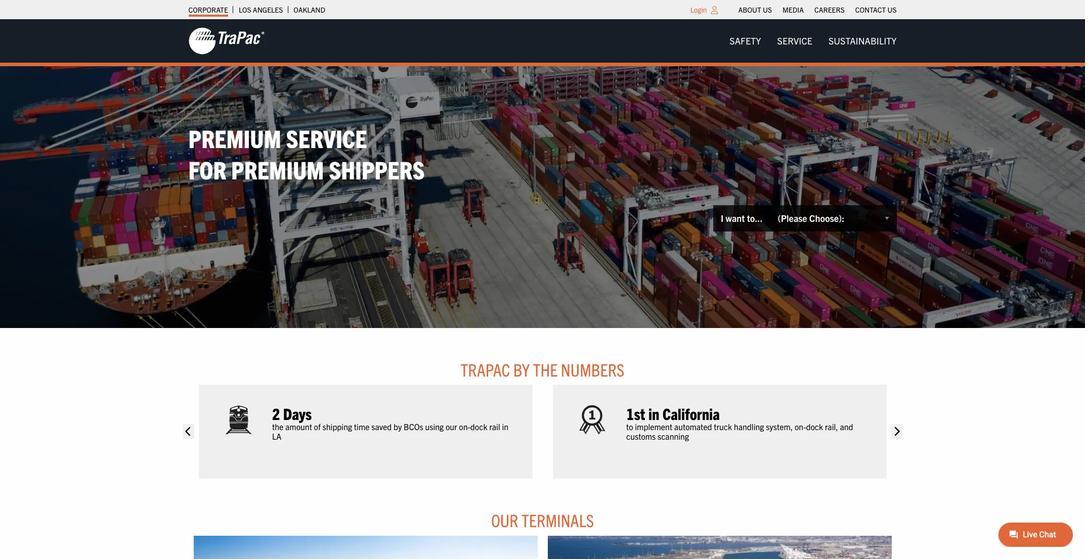 Task type: describe. For each thing, give the bounding box(es) containing it.
us for about us
[[763, 5, 773, 14]]

2
[[272, 404, 280, 424]]

0 vertical spatial premium
[[189, 122, 281, 153]]

dock inside the 2 days the amount of shipping time saved by bcos using our on-dock rail in la
[[470, 422, 488, 432]]

menu bar containing about us
[[734, 3, 903, 17]]

corporate link
[[189, 3, 228, 17]]

in inside the 2 days the amount of shipping time saved by bcos using our on-dock rail in la
[[502, 422, 509, 432]]

our
[[492, 510, 519, 532]]

our
[[446, 422, 457, 432]]

los angeles link
[[239, 3, 283, 17]]

service link
[[770, 31, 821, 51]]

1 horizontal spatial service
[[778, 35, 813, 47]]

1 vertical spatial premium
[[231, 154, 324, 185]]

using
[[425, 422, 444, 432]]

truck
[[714, 422, 732, 432]]

careers link
[[815, 3, 845, 17]]

trapac
[[461, 359, 511, 380]]

solid image
[[183, 425, 194, 440]]

trapac by the numbers
[[461, 359, 625, 380]]

media
[[783, 5, 804, 14]]

la
[[272, 432, 281, 442]]

numbers
[[561, 359, 625, 380]]

handling
[[734, 422, 764, 432]]

shippers
[[329, 154, 425, 185]]

california
[[663, 404, 720, 424]]

corporate
[[189, 5, 228, 14]]

1st in california to implement automated truck handling system, on-dock rail, and customs scanning
[[627, 404, 854, 442]]

bcos
[[404, 422, 423, 432]]

automated
[[675, 422, 712, 432]]

light image
[[712, 6, 719, 14]]

service inside premium service for premium shippers
[[286, 122, 367, 153]]

us for contact us
[[888, 5, 897, 14]]

on- inside 1st in california to implement automated truck handling system, on-dock rail, and customs scanning
[[795, 422, 806, 432]]

about us
[[739, 5, 773, 14]]

about
[[739, 5, 762, 14]]

los angeles
[[239, 5, 283, 14]]

about us link
[[739, 3, 773, 17]]

sustainability
[[829, 35, 897, 47]]

terminals
[[522, 510, 594, 532]]

solid image
[[892, 425, 903, 440]]

rail
[[489, 422, 500, 432]]



Task type: locate. For each thing, give the bounding box(es) containing it.
dock left rail
[[470, 422, 488, 432]]

safety link
[[722, 31, 770, 51]]

scanning
[[658, 432, 689, 442]]

us
[[763, 5, 773, 14], [888, 5, 897, 14]]

1 on- from the left
[[459, 422, 471, 432]]

by
[[514, 359, 530, 380]]

1 horizontal spatial dock
[[806, 422, 824, 432]]

on- inside the 2 days the amount of shipping time saved by bcos using our on-dock rail in la
[[459, 422, 471, 432]]

and
[[840, 422, 854, 432]]

of
[[314, 422, 321, 432]]

us right "about"
[[763, 5, 773, 14]]

main content containing trapac by the numbers
[[178, 359, 907, 560]]

corporate image
[[189, 27, 265, 55]]

2 days the amount of shipping time saved by bcos using our on-dock rail in la
[[272, 404, 509, 442]]

login
[[691, 5, 708, 14]]

dock
[[470, 422, 488, 432], [806, 422, 824, 432]]

los
[[239, 5, 251, 14]]

careers
[[815, 5, 845, 14]]

2 us from the left
[[888, 5, 897, 14]]

menu bar up service link
[[734, 3, 903, 17]]

our terminals
[[492, 510, 594, 532]]

2 dock from the left
[[806, 422, 824, 432]]

2 on- from the left
[[795, 422, 806, 432]]

i want to...
[[721, 213, 763, 224]]

0 horizontal spatial us
[[763, 5, 773, 14]]

premium service for premium shippers
[[189, 122, 425, 185]]

by
[[394, 422, 402, 432]]

0 horizontal spatial on-
[[459, 422, 471, 432]]

time
[[354, 422, 370, 432]]

1st
[[627, 404, 646, 424]]

in right 1st
[[649, 404, 660, 424]]

1 horizontal spatial us
[[888, 5, 897, 14]]

dock inside 1st in california to implement automated truck handling system, on-dock rail, and customs scanning
[[806, 422, 824, 432]]

the
[[272, 422, 283, 432]]

to...
[[748, 213, 763, 224]]

on- right our at the bottom of the page
[[459, 422, 471, 432]]

sustainability link
[[821, 31, 905, 51]]

saved
[[371, 422, 392, 432]]

i
[[721, 213, 724, 224]]

us right contact
[[888, 5, 897, 14]]

contact
[[856, 5, 887, 14]]

on- right system,
[[795, 422, 806, 432]]

contact us link
[[856, 3, 897, 17]]

days
[[283, 404, 312, 424]]

oakland
[[294, 5, 326, 14]]

0 horizontal spatial dock
[[470, 422, 488, 432]]

1 us from the left
[[763, 5, 773, 14]]

shipping
[[322, 422, 352, 432]]

contact us
[[856, 5, 897, 14]]

in right rail
[[502, 422, 509, 432]]

0 horizontal spatial in
[[502, 422, 509, 432]]

premium
[[189, 122, 281, 153], [231, 154, 324, 185]]

main content
[[178, 359, 907, 560]]

menu bar down careers
[[722, 31, 905, 51]]

dock left rail,
[[806, 422, 824, 432]]

menu bar containing safety
[[722, 31, 905, 51]]

system,
[[766, 422, 793, 432]]

amount
[[285, 422, 312, 432]]

media link
[[783, 3, 804, 17]]

customs
[[627, 432, 656, 442]]

1 vertical spatial service
[[286, 122, 367, 153]]

in inside 1st in california to implement automated truck handling system, on-dock rail, and customs scanning
[[649, 404, 660, 424]]

safety
[[730, 35, 762, 47]]

on-
[[459, 422, 471, 432], [795, 422, 806, 432]]

for
[[189, 154, 226, 185]]

1 vertical spatial menu bar
[[722, 31, 905, 51]]

in
[[649, 404, 660, 424], [502, 422, 509, 432]]

oakland link
[[294, 3, 326, 17]]

to
[[627, 422, 633, 432]]

service
[[778, 35, 813, 47], [286, 122, 367, 153]]

want
[[726, 213, 745, 224]]

rail,
[[825, 422, 839, 432]]

0 horizontal spatial service
[[286, 122, 367, 153]]

0 vertical spatial menu bar
[[734, 3, 903, 17]]

implement
[[635, 422, 673, 432]]

0 vertical spatial service
[[778, 35, 813, 47]]

angeles
[[253, 5, 283, 14]]

1 dock from the left
[[470, 422, 488, 432]]

1 horizontal spatial on-
[[795, 422, 806, 432]]

login link
[[691, 5, 708, 14]]

1 horizontal spatial in
[[649, 404, 660, 424]]

menu bar
[[734, 3, 903, 17], [722, 31, 905, 51]]

the
[[533, 359, 558, 380]]



Task type: vqa. For each thing, say whether or not it's contained in the screenshot.
Us to the left
yes



